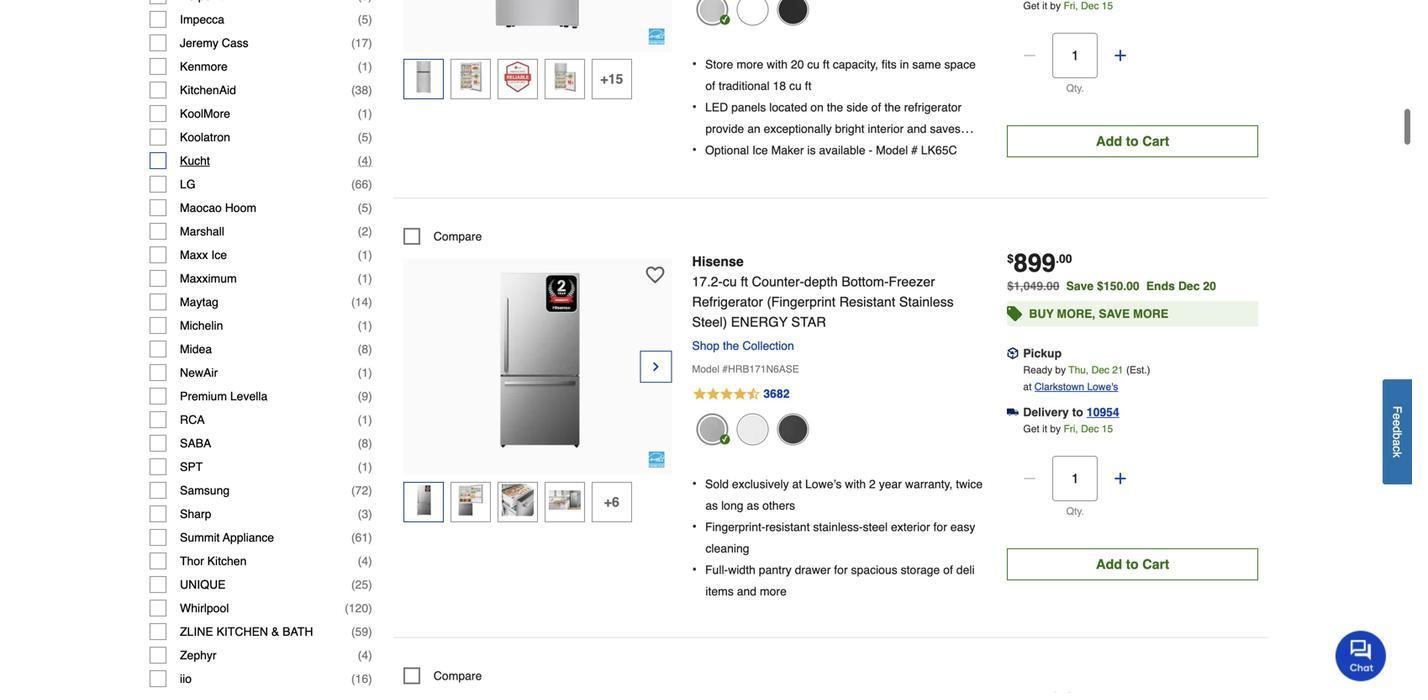Task type: locate. For each thing, give the bounding box(es) containing it.
year
[[879, 477, 902, 491]]

28 ) from the top
[[368, 649, 372, 662]]

stepper number input field with increment and decrement buttons number field left plus icon
[[1053, 33, 1099, 78]]

10 ) from the top
[[368, 225, 372, 238]]

3 • from the top
[[692, 142, 697, 157]]

1 ) from the top
[[368, 13, 372, 26]]

1 horizontal spatial for
[[934, 520, 948, 534]]

4 1 from the top
[[362, 272, 368, 285]]

7 1 from the top
[[362, 413, 368, 426]]

1 vertical spatial by
[[1051, 423, 1061, 435]]

to for plus icon's stepper number input field with increment and decrement buttons number field
[[1127, 133, 1139, 149]]

( for maytag
[[351, 295, 355, 309]]

0 horizontal spatial as
[[706, 499, 718, 512]]

1 vertical spatial 4
[[362, 554, 368, 568]]

5 ( 1 ) from the top
[[358, 319, 372, 332]]

1 ( 4 ) from the top
[[358, 154, 372, 167]]

minus image down 'get'
[[1022, 470, 1039, 487]]

1 vertical spatial for
[[835, 563, 848, 577]]

1 for kenmore
[[362, 60, 368, 73]]

( 1 ) for maxximum
[[358, 272, 372, 285]]

1 vertical spatial at
[[793, 477, 802, 491]]

1 vertical spatial cu
[[790, 79, 802, 93]]

0 vertical spatial add to cart
[[1097, 133, 1170, 149]]

( 9 )
[[358, 389, 372, 403]]

1 horizontal spatial with
[[845, 477, 866, 491]]

0 vertical spatial 20
[[791, 58, 804, 71]]

( for unique
[[351, 578, 355, 591]]

hrb171n6ase
[[728, 363, 800, 375]]

•
[[692, 56, 697, 72], [692, 99, 697, 114], [692, 142, 697, 157], [692, 476, 697, 491], [692, 519, 697, 534], [692, 561, 697, 577]]

e
[[1391, 413, 1405, 420], [1391, 420, 1405, 426]]

14
[[355, 295, 368, 309]]

2 stepper number input field with increment and decrement buttons number field from the top
[[1053, 456, 1099, 501]]

2 horizontal spatial of
[[944, 563, 954, 577]]

space
[[945, 58, 976, 71]]

3 5 from the top
[[362, 201, 368, 215]]

6 1 from the top
[[362, 366, 368, 379]]

Stepper number input field with increment and decrement buttons number field
[[1053, 33, 1099, 78], [1053, 456, 1099, 501]]

minus image right space
[[1022, 47, 1039, 64]]

2 ( 1 ) from the top
[[358, 107, 372, 120]]

2 8 from the top
[[362, 437, 368, 450]]

( 5 ) up 17
[[358, 13, 372, 26]]

22 ) from the top
[[368, 507, 372, 521]]

0 horizontal spatial model
[[692, 363, 720, 375]]

model
[[876, 143, 908, 157], [692, 363, 720, 375]]

by inside ready by thu, dec 21 (est.) at clarkstown lowe's
[[1056, 364, 1067, 376]]

energy star qualified image
[[649, 451, 666, 468]]

1 stepper number input field with increment and decrement buttons number field from the top
[[1053, 33, 1099, 78]]

) for summit appliance
[[368, 531, 372, 544]]

clarkstown lowe's button
[[1035, 378, 1119, 395]]

• left fingerprint-
[[692, 519, 697, 534]]

white image down 4.5 stars image
[[737, 413, 769, 445]]

1 vertical spatial of
[[872, 101, 882, 114]]

compare inside 5013699701 element
[[434, 669, 482, 683]]

4 ) from the top
[[368, 83, 372, 97]]

1 vertical spatial 20
[[1204, 279, 1217, 293]]

5 up 17
[[362, 13, 368, 26]]

same
[[913, 58, 942, 71]]

on
[[811, 101, 824, 114]]

2 4 from the top
[[362, 554, 368, 568]]

24 ) from the top
[[368, 554, 372, 568]]

model right -
[[876, 143, 908, 157]]

# left lk65c
[[912, 143, 918, 157]]

2 vertical spatial ( 4 )
[[358, 649, 372, 662]]

lk65c
[[922, 143, 958, 157]]

2 1 from the top
[[362, 107, 368, 120]]

0 vertical spatial ft
[[823, 58, 830, 71]]

by
[[1056, 364, 1067, 376], [1051, 423, 1061, 435]]

1 add from the top
[[1097, 133, 1123, 149]]

0 vertical spatial 5
[[362, 13, 368, 26]]

rca
[[180, 413, 205, 426]]

1 up '72'
[[362, 460, 368, 474]]

1 down the ( 38 )
[[362, 107, 368, 120]]

the right on
[[827, 101, 844, 114]]

# down shop the collection
[[723, 363, 728, 375]]

+6 button
[[592, 482, 632, 522]]

compare
[[434, 230, 482, 243], [434, 669, 482, 683]]

2 compare from the top
[[434, 669, 482, 683]]

( 1 ) up '72'
[[358, 460, 372, 474]]

summit appliance
[[180, 531, 274, 544]]

• left led at top
[[692, 99, 697, 114]]

exceptionally
[[764, 122, 832, 135]]

b
[[1391, 433, 1405, 439]]

dec up lowe's
[[1092, 364, 1110, 376]]

( for whirlpool
[[345, 601, 349, 615]]

5 for koolatron
[[362, 130, 368, 144]]

6 ( 1 ) from the top
[[358, 366, 372, 379]]

at
[[1024, 381, 1032, 393], [793, 477, 802, 491]]

0 vertical spatial compare
[[434, 230, 482, 243]]

0 vertical spatial ( 8 )
[[358, 342, 372, 356]]

kucht
[[180, 154, 210, 167]]

saba
[[180, 437, 211, 450]]

( 4 ) up ( 66 )
[[358, 154, 372, 167]]

( 4 ) for kucht
[[358, 154, 372, 167]]

at down the ready
[[1024, 381, 1032, 393]]

1 5 from the top
[[362, 13, 368, 26]]

( 5 ) for impecca
[[358, 13, 372, 26]]

( 1 ) for michelin
[[358, 319, 372, 332]]

energy star qualified image
[[649, 28, 666, 45]]

1 down ( 2 )
[[362, 248, 368, 262]]

( 1 ) down '( 9 )'
[[358, 413, 372, 426]]

$1,049.00
[[1008, 279, 1060, 293]]

( 1 ) down ( 14 )
[[358, 319, 372, 332]]

dec left 15
[[1082, 423, 1100, 435]]

summit
[[180, 531, 220, 544]]

3 ( 5 ) from the top
[[358, 201, 372, 215]]

as
[[706, 499, 718, 512], [747, 499, 760, 512]]

29 ) from the top
[[368, 672, 372, 686]]

2 cart from the top
[[1143, 556, 1170, 572]]

8 for midea
[[362, 342, 368, 356]]

bath
[[283, 625, 313, 638]]

1 horizontal spatial and
[[908, 122, 927, 135]]

1 down '( 9 )'
[[362, 413, 368, 426]]

) for thor kitchen
[[368, 554, 372, 568]]

at left lowe's
[[793, 477, 802, 491]]

14 ) from the top
[[368, 319, 372, 332]]

8 up '( 9 )'
[[362, 342, 368, 356]]

more down pantry at right bottom
[[760, 585, 787, 598]]

zline kitchen & bath
[[180, 625, 313, 638]]

thumbnail image
[[408, 61, 440, 93], [455, 61, 487, 93], [502, 61, 534, 93], [549, 61, 581, 93], [408, 484, 440, 516], [455, 484, 487, 516], [502, 484, 534, 516], [549, 484, 581, 516]]

2 vertical spatial dec
[[1082, 423, 1100, 435]]

) for unique
[[368, 578, 372, 591]]

led
[[706, 101, 729, 114]]

( 4 ) up ( 25 )
[[358, 554, 372, 568]]

delivery
[[1024, 405, 1070, 419]]

3 4 from the top
[[362, 649, 368, 662]]

18 ) from the top
[[368, 413, 372, 426]]

plus image
[[1113, 47, 1130, 64]]

1 horizontal spatial ft
[[805, 79, 812, 93]]

( 1 ) up '( 9 )'
[[358, 366, 372, 379]]

0 vertical spatial 2
[[362, 225, 368, 238]]

1 8 from the top
[[362, 342, 368, 356]]

1 qty. from the top
[[1067, 82, 1085, 94]]

stepper number input field with increment and decrement buttons number field left plus image
[[1053, 456, 1099, 501]]

27 ) from the top
[[368, 625, 372, 638]]

( for maocao hoom
[[358, 201, 362, 215]]

1 vertical spatial more
[[760, 585, 787, 598]]

2 ( 4 ) from the top
[[358, 554, 372, 568]]

5 ) from the top
[[368, 107, 372, 120]]

1 vertical spatial #
[[723, 363, 728, 375]]

0 vertical spatial #
[[912, 143, 918, 157]]

resistant
[[840, 294, 896, 309]]

( 59 )
[[351, 625, 372, 638]]

1 compare from the top
[[434, 230, 482, 243]]

) for marshall
[[368, 225, 372, 238]]

0 vertical spatial add
[[1097, 133, 1123, 149]]

traditional up panels
[[719, 79, 770, 93]]

) for premium levella
[[368, 389, 372, 403]]

more
[[1134, 307, 1169, 320]]

by right it
[[1051, 423, 1061, 435]]

+6
[[604, 494, 620, 510]]

2 ( 8 ) from the top
[[358, 437, 372, 450]]

1
[[362, 60, 368, 73], [362, 107, 368, 120], [362, 248, 368, 262], [362, 272, 368, 285], [362, 319, 368, 332], [362, 366, 368, 379], [362, 413, 368, 426], [362, 460, 368, 474]]

8 down '( 9 )'
[[362, 437, 368, 450]]

1 up '( 9 )'
[[362, 366, 368, 379]]

2 vertical spatial to
[[1127, 556, 1139, 572]]

0 horizontal spatial save
[[1067, 279, 1094, 293]]

add
[[1097, 133, 1123, 149], [1097, 556, 1123, 572]]

0 horizontal spatial of
[[706, 79, 716, 93]]

1 vertical spatial stepper number input field with increment and decrement buttons number field
[[1053, 456, 1099, 501]]

26 ) from the top
[[368, 601, 372, 615]]

1 for rca
[[362, 413, 368, 426]]

compare inside 5001252387 element
[[434, 230, 482, 243]]

2 inside • sold exclusively at lowe's with 2 year warranty, twice as long as others • fingerprint-resistant stainless-steel exterior for easy cleaning • full-width pantry drawer for spacious storage of deli items and more
[[870, 477, 876, 491]]

1 vertical spatial add to cart
[[1097, 556, 1170, 572]]

model down "shop"
[[692, 363, 720, 375]]

cu inside hisense 17.2-cu ft counter-depth bottom-freezer refrigerator (fingerprint resistant stainless steel) energy star
[[723, 274, 737, 289]]

8 1 from the top
[[362, 460, 368, 474]]

2 ) from the top
[[368, 36, 372, 50]]

1 vertical spatial dec
[[1092, 364, 1110, 376]]

25 ) from the top
[[368, 578, 372, 591]]

( 8 ) for midea
[[358, 342, 372, 356]]

get it by fri, dec 15
[[1024, 423, 1114, 435]]

( 1 ) for spt
[[358, 460, 372, 474]]

3 ( 1 ) from the top
[[358, 248, 372, 262]]

7 ) from the top
[[368, 154, 372, 167]]

2 gallery item 0 image from the top
[[445, 267, 630, 452]]

61
[[355, 531, 368, 544]]

dec right "ends"
[[1179, 279, 1201, 293]]

• left sold
[[692, 476, 697, 491]]

0 horizontal spatial traditional
[[719, 79, 770, 93]]

4 down the 59
[[362, 649, 368, 662]]

( 2 )
[[358, 225, 372, 238]]

model inside • optional ice maker is available - model # lk65c
[[876, 143, 908, 157]]

0 vertical spatial at
[[1024, 381, 1032, 393]]

pickup image
[[1008, 347, 1020, 359]]

1 vertical spatial 8
[[362, 437, 368, 450]]

deli
[[957, 563, 975, 577]]

0 vertical spatial save
[[1067, 279, 1094, 293]]

1 vertical spatial traditional
[[771, 143, 822, 157]]

• left store
[[692, 56, 697, 72]]

more inside • store more with 20 cu ft capacity, fits in same space of traditional 18 cu ft • led panels located on the side of the refrigerator provide an exceptionally bright interior and saves energy over traditional lighting
[[737, 58, 764, 71]]

1 down ( 14 )
[[362, 319, 368, 332]]

1 ( 5 ) from the top
[[358, 13, 372, 26]]

0 horizontal spatial with
[[767, 58, 788, 71]]

of up led at top
[[706, 79, 716, 93]]

compare for 5001252387 element at the top of the page
[[434, 230, 482, 243]]

( 5 )
[[358, 13, 372, 26], [358, 130, 372, 144], [358, 201, 372, 215]]

lg
[[180, 178, 196, 191]]

( 72 )
[[351, 484, 372, 497]]

) for kucht
[[368, 154, 372, 167]]

( for iio
[[351, 672, 355, 686]]

truck filled image
[[1008, 406, 1020, 418]]

1 cart from the top
[[1143, 133, 1170, 149]]

0 vertical spatial model
[[876, 143, 908, 157]]

1 horizontal spatial #
[[912, 143, 918, 157]]

2 vertical spatial ( 5 )
[[358, 201, 372, 215]]

1 vertical spatial save
[[1099, 307, 1131, 320]]

with right lowe's
[[845, 477, 866, 491]]

0 vertical spatial qty.
[[1067, 82, 1085, 94]]

4 ( 1 ) from the top
[[358, 272, 372, 285]]

21 ) from the top
[[368, 484, 372, 497]]

e up d in the right of the page
[[1391, 413, 1405, 420]]

1 ( 1 ) from the top
[[358, 60, 372, 73]]

0 vertical spatial of
[[706, 79, 716, 93]]

1 ( 8 ) from the top
[[358, 342, 372, 356]]

2 left year
[[870, 477, 876, 491]]

ice down an
[[753, 143, 768, 157]]

thor
[[180, 554, 204, 568]]

0 horizontal spatial at
[[793, 477, 802, 491]]

steel
[[863, 520, 888, 534]]

1 vertical spatial and
[[737, 585, 757, 598]]

for right drawer
[[835, 563, 848, 577]]

) for sharp
[[368, 507, 372, 521]]

1 add to cart button from the top
[[1008, 125, 1259, 157]]

and down the "refrigerator"
[[908, 122, 927, 135]]

15 ) from the top
[[368, 342, 372, 356]]

the up "interior" at the top of the page
[[885, 101, 901, 114]]

1 vertical spatial ( 8 )
[[358, 437, 372, 450]]

by up clarkstown
[[1056, 364, 1067, 376]]

0 vertical spatial ice
[[753, 143, 768, 157]]

premium
[[180, 389, 227, 403]]

1 vertical spatial gallery item 0 image
[[445, 267, 630, 452]]

1 horizontal spatial as
[[747, 499, 760, 512]]

2 add from the top
[[1097, 556, 1123, 572]]

( 4 ) down the 59
[[358, 649, 372, 662]]

at inside • sold exclusively at lowe's with 2 year warranty, twice as long as others • fingerprint-resistant stainless-steel exterior for easy cleaning • full-width pantry drawer for spacious storage of deli items and more
[[793, 477, 802, 491]]

1 1 from the top
[[362, 60, 368, 73]]

more right store
[[737, 58, 764, 71]]

20 up located
[[791, 58, 804, 71]]

1 for newair
[[362, 366, 368, 379]]

2 down ( 66 )
[[362, 225, 368, 238]]

) for maxx ice
[[368, 248, 372, 262]]

1 down 17
[[362, 60, 368, 73]]

) for michelin
[[368, 319, 372, 332]]

of right "side"
[[872, 101, 882, 114]]

17 ) from the top
[[368, 389, 372, 403]]

) for newair
[[368, 366, 372, 379]]

and inside • store more with 20 cu ft capacity, fits in same space of traditional 18 cu ft • led panels located on the side of the refrigerator provide an exceptionally bright interior and saves energy over traditional lighting
[[908, 122, 927, 135]]

appliance
[[223, 531, 274, 544]]

13 ) from the top
[[368, 295, 372, 309]]

dec
[[1179, 279, 1201, 293], [1092, 364, 1110, 376], [1082, 423, 1100, 435]]

$ 899 .00
[[1008, 248, 1073, 278]]

0 vertical spatial ( 5 )
[[358, 13, 372, 26]]

( 1 ) down the ( 38 )
[[358, 107, 372, 120]]

1 vertical spatial minus image
[[1022, 470, 1039, 487]]

1 vertical spatial 5
[[362, 130, 368, 144]]

add to cart
[[1097, 133, 1170, 149], [1097, 556, 1170, 572]]

white image
[[737, 0, 769, 26], [737, 413, 769, 445]]

) for spt
[[368, 460, 372, 474]]

actual price $899.00 element
[[1008, 248, 1073, 278]]

cass
[[222, 36, 249, 50]]

the right "shop"
[[723, 339, 740, 352]]

chevron right image
[[650, 358, 663, 375]]

1 for spt
[[362, 460, 368, 474]]

as right 'long' on the right bottom of the page
[[747, 499, 760, 512]]

( for kenmore
[[358, 60, 362, 73]]

with
[[767, 58, 788, 71], [845, 477, 866, 491]]

( 1 ) up 14
[[358, 272, 372, 285]]

plus image
[[1113, 470, 1130, 487]]

gallery item 0 image
[[445, 0, 630, 29], [445, 267, 630, 452]]

0 vertical spatial white image
[[737, 0, 769, 26]]

12 ) from the top
[[368, 272, 372, 285]]

2 vertical spatial cu
[[723, 274, 737, 289]]

ft up on
[[805, 79, 812, 93]]

0 vertical spatial add to cart button
[[1008, 125, 1259, 157]]

ice right maxx at left top
[[211, 248, 227, 262]]

6 ) from the top
[[368, 130, 372, 144]]

( for impecca
[[358, 13, 362, 26]]

sharp
[[180, 507, 211, 521]]

1 vertical spatial 2
[[870, 477, 876, 491]]

2 minus image from the top
[[1022, 470, 1039, 487]]

5 up ( 2 )
[[362, 201, 368, 215]]

0 horizontal spatial and
[[737, 585, 757, 598]]

( for newair
[[358, 366, 362, 379]]

( for summit appliance
[[351, 531, 355, 544]]

( 14 )
[[351, 295, 372, 309]]

of
[[706, 79, 716, 93], [872, 101, 882, 114], [944, 563, 954, 577]]

7 ( 1 ) from the top
[[358, 413, 372, 426]]

optional
[[706, 143, 749, 157]]

20 ) from the top
[[368, 460, 372, 474]]

1 add to cart from the top
[[1097, 133, 1170, 149]]

for left easy
[[934, 520, 948, 534]]

cart for plus image
[[1143, 556, 1170, 572]]

9 ) from the top
[[368, 201, 372, 215]]

hisense17.2-cu ft counter-depth bottom-freezer refrigerator (fingerprint resistant stainless steel) energy star element
[[404, 258, 672, 475]]

stainless steel image
[[697, 0, 729, 26]]

add to cart for plus icon
[[1097, 133, 1170, 149]]

and down width
[[737, 585, 757, 598]]

1 vertical spatial qty.
[[1067, 505, 1085, 517]]

4 up ( 66 )
[[362, 154, 368, 167]]

2 vertical spatial 4
[[362, 649, 368, 662]]

19 ) from the top
[[368, 437, 372, 450]]

2 vertical spatial ft
[[741, 274, 749, 289]]

bottom-
[[842, 274, 889, 289]]

the
[[827, 101, 844, 114], [885, 101, 901, 114], [723, 339, 740, 352]]

thu,
[[1069, 364, 1089, 376]]

8 ( 1 ) from the top
[[358, 460, 372, 474]]

0 vertical spatial to
[[1127, 133, 1139, 149]]

0 vertical spatial and
[[908, 122, 927, 135]]

0 vertical spatial 4
[[362, 154, 368, 167]]

a
[[1391, 439, 1405, 446]]

• left full-
[[692, 561, 697, 577]]

0 vertical spatial gallery item 0 image
[[445, 0, 630, 29]]

white image right stainless steel icon
[[737, 0, 769, 26]]

1 up 14
[[362, 272, 368, 285]]

( 8 ) down '( 9 )'
[[358, 437, 372, 450]]

ft left capacity,
[[823, 58, 830, 71]]

qty. for plus icon's stepper number input field with increment and decrement buttons number field
[[1067, 82, 1085, 94]]

cu up "refrigerator"
[[723, 274, 737, 289]]

dec for 20
[[1179, 279, 1201, 293]]

1 horizontal spatial ice
[[753, 143, 768, 157]]

2 horizontal spatial cu
[[808, 58, 820, 71]]

with up 18 in the top of the page
[[767, 58, 788, 71]]

1 4 from the top
[[362, 154, 368, 167]]

0 vertical spatial cart
[[1143, 133, 1170, 149]]

0 vertical spatial minus image
[[1022, 47, 1039, 64]]

with inside • store more with 20 cu ft capacity, fits in same space of traditional 18 cu ft • led panels located on the side of the refrigerator provide an exceptionally bright interior and saves energy over traditional lighting
[[767, 58, 788, 71]]

1 horizontal spatial model
[[876, 143, 908, 157]]

( 120 )
[[345, 601, 372, 615]]

2 qty. from the top
[[1067, 505, 1085, 517]]

• left energy
[[692, 142, 697, 157]]

ft inside hisense 17.2-cu ft counter-depth bottom-freezer refrigerator (fingerprint resistant stainless steel) energy star
[[741, 274, 749, 289]]

) for kenmore
[[368, 60, 372, 73]]

cu right 18 in the top of the page
[[790, 79, 802, 93]]

) for kitchenaid
[[368, 83, 372, 97]]

2 ( 5 ) from the top
[[358, 130, 372, 144]]

shop the collection link
[[692, 339, 801, 352]]

gallery item 0 image for energy star qualified image
[[445, 267, 630, 452]]

2 5 from the top
[[362, 130, 368, 144]]

( 5 ) for koolatron
[[358, 130, 372, 144]]

f
[[1391, 406, 1405, 413]]

1 minus image from the top
[[1022, 47, 1039, 64]]

0 vertical spatial more
[[737, 58, 764, 71]]

save down $1,049.00 save $150.00 ends dec 20
[[1099, 307, 1131, 320]]

16 ) from the top
[[368, 366, 372, 379]]

5 1 from the top
[[362, 319, 368, 332]]

0 horizontal spatial ft
[[741, 274, 749, 289]]

minus image
[[1022, 47, 1039, 64], [1022, 470, 1039, 487]]

interior
[[868, 122, 904, 135]]

ft up "refrigerator"
[[741, 274, 749, 289]]

#
[[912, 143, 918, 157], [723, 363, 728, 375]]

) for rca
[[368, 413, 372, 426]]

0 horizontal spatial cu
[[723, 274, 737, 289]]

0 vertical spatial by
[[1056, 364, 1067, 376]]

4 up ( 25 )
[[362, 554, 368, 568]]

20 right "ends"
[[1204, 279, 1217, 293]]

gallery item 0 image inside lg20.2-cu ft top-freezer refrigerator (stainless steel) energy star element
[[445, 0, 630, 29]]

4 for kucht
[[362, 154, 368, 167]]

as left 'long' on the right bottom of the page
[[706, 499, 718, 512]]

stepper number input field with increment and decrement buttons number field for plus icon
[[1053, 33, 1099, 78]]

2 white image from the top
[[737, 413, 769, 445]]

( for kitchenaid
[[351, 83, 355, 97]]

e up 'b'
[[1391, 420, 1405, 426]]

spacious
[[852, 563, 898, 577]]

1 gallery item 0 image from the top
[[445, 0, 630, 29]]

1 e from the top
[[1391, 413, 1405, 420]]

fits
[[882, 58, 897, 71]]

more inside • sold exclusively at lowe's with 2 year warranty, twice as long as others • fingerprint-resistant stainless-steel exterior for easy cleaning • full-width pantry drawer for spacious storage of deli items and more
[[760, 585, 787, 598]]

3 1 from the top
[[362, 248, 368, 262]]

1 vertical spatial with
[[845, 477, 866, 491]]

1 vertical spatial white image
[[737, 413, 769, 445]]

5
[[362, 13, 368, 26], [362, 130, 368, 144], [362, 201, 368, 215]]

1 vertical spatial add
[[1097, 556, 1123, 572]]

it
[[1043, 423, 1048, 435]]

spt
[[180, 460, 203, 474]]

( 4 ) for zephyr
[[358, 649, 372, 662]]

( 1 ) for maxx ice
[[358, 248, 372, 262]]

( for premium levella
[[358, 389, 362, 403]]

4 • from the top
[[692, 476, 697, 491]]

5001252387 element
[[404, 228, 482, 245]]

save up "more,"
[[1067, 279, 1094, 293]]

+15 button
[[592, 59, 632, 99]]

2 vertical spatial of
[[944, 563, 954, 577]]

3 ( 4 ) from the top
[[358, 649, 372, 662]]

1 horizontal spatial traditional
[[771, 143, 822, 157]]

store
[[706, 58, 734, 71]]

0 vertical spatial cu
[[808, 58, 820, 71]]

( for kucht
[[358, 154, 362, 167]]

( 1 ) down 17
[[358, 60, 372, 73]]

( 1 ) down ( 2 )
[[358, 248, 372, 262]]

) for zephyr
[[368, 649, 372, 662]]

hisense 17.2-cu ft counter-depth bottom-freezer refrigerator (fingerprint resistant stainless steel) energy star
[[692, 254, 954, 330]]

add to cart button
[[1008, 125, 1259, 157], [1008, 548, 1259, 580]]

23 ) from the top
[[368, 531, 372, 544]]

clarkstown
[[1035, 381, 1085, 393]]

9
[[362, 389, 368, 403]]

available
[[819, 143, 866, 157]]

0 horizontal spatial ice
[[211, 248, 227, 262]]

( 5 ) down 38 on the top left of the page
[[358, 130, 372, 144]]

dec inside ready by thu, dec 21 (est.) at clarkstown lowe's
[[1092, 364, 1110, 376]]

of left deli
[[944, 563, 954, 577]]

8 for saba
[[362, 437, 368, 450]]

1 white image from the top
[[737, 0, 769, 26]]

2 add to cart from the top
[[1097, 556, 1170, 572]]

ice inside • optional ice maker is available - model # lk65c
[[753, 143, 768, 157]]

1 vertical spatial cart
[[1143, 556, 1170, 572]]

( 8 ) up '( 9 )'
[[358, 342, 372, 356]]

traditional down exceptionally
[[771, 143, 822, 157]]

( 5 ) up ( 2 )
[[358, 201, 372, 215]]

1 vertical spatial compare
[[434, 669, 482, 683]]

8 ) from the top
[[368, 178, 372, 191]]

11 ) from the top
[[368, 248, 372, 262]]

over
[[745, 143, 768, 157]]

2 add to cart button from the top
[[1008, 548, 1259, 580]]

3 ) from the top
[[368, 60, 372, 73]]

0 vertical spatial with
[[767, 58, 788, 71]]

0 vertical spatial dec
[[1179, 279, 1201, 293]]

) for samsung
[[368, 484, 372, 497]]

( for maxximum
[[358, 272, 362, 285]]

5 down 38 on the top left of the page
[[362, 130, 368, 144]]

cu left capacity,
[[808, 58, 820, 71]]



Task type: describe. For each thing, give the bounding box(es) containing it.
at inside ready by thu, dec 21 (est.) at clarkstown lowe's
[[1024, 381, 1032, 393]]

3682
[[764, 387, 790, 400]]

collection
[[743, 339, 795, 352]]

add for plus icon's stepper number input field with increment and decrement buttons number field
[[1097, 133, 1123, 149]]

( for thor kitchen
[[358, 554, 362, 568]]

model # hrb171n6ase
[[692, 363, 800, 375]]

michelin
[[180, 319, 223, 332]]

jeremy cass
[[180, 36, 249, 50]]

( for koolatron
[[358, 130, 362, 144]]

( 1 ) for newair
[[358, 366, 372, 379]]

ready by thu, dec 21 (est.) at clarkstown lowe's
[[1024, 364, 1151, 393]]

drawer
[[795, 563, 831, 577]]

energy
[[731, 314, 788, 330]]

) for midea
[[368, 342, 372, 356]]

resistant
[[766, 520, 810, 534]]

5013699701 element
[[404, 667, 482, 684]]

heart outline image
[[646, 266, 665, 284]]

koolmore
[[180, 107, 230, 120]]

fingerprint resistant stainless steel image
[[697, 413, 729, 445]]

kitchenaid
[[180, 83, 236, 97]]

( for spt
[[358, 460, 362, 474]]

$150.00
[[1098, 279, 1140, 293]]

899
[[1014, 248, 1056, 278]]

exclusively
[[732, 477, 789, 491]]

) for maxximum
[[368, 272, 372, 285]]

get
[[1024, 423, 1040, 435]]

hoom
[[225, 201, 257, 215]]

3
[[362, 507, 368, 521]]

25
[[355, 578, 368, 591]]

compare for 5013699701 element
[[434, 669, 482, 683]]

120
[[349, 601, 368, 615]]

6 • from the top
[[692, 561, 697, 577]]

was price $1,049.00 element
[[1008, 275, 1067, 293]]

38
[[355, 83, 368, 97]]

savings save $150.00 element
[[1067, 279, 1224, 293]]

hisense
[[692, 254, 744, 269]]

dec for 15
[[1082, 423, 1100, 435]]

( for jeremy cass
[[351, 36, 355, 50]]

add to cart button for plus image
[[1008, 548, 1259, 580]]

10954
[[1087, 405, 1120, 419]]

f e e d b a c k
[[1391, 406, 1405, 458]]

maxximum
[[180, 272, 237, 285]]

white image for black metallic steel image
[[737, 413, 769, 445]]

( 61 )
[[351, 531, 372, 544]]

17
[[355, 36, 368, 50]]

0 vertical spatial traditional
[[719, 79, 770, 93]]

saves
[[930, 122, 961, 135]]

) for lg
[[368, 178, 372, 191]]

) for iio
[[368, 672, 372, 686]]

( for lg
[[351, 178, 355, 191]]

add to cart button for plus icon
[[1008, 125, 1259, 157]]

0 horizontal spatial 2
[[362, 225, 368, 238]]

• sold exclusively at lowe's with 2 year warranty, twice as long as others • fingerprint-resistant stainless-steel exterior for easy cleaning • full-width pantry drawer for spacious storage of deli items and more
[[692, 476, 983, 598]]

2 horizontal spatial the
[[885, 101, 901, 114]]

0 horizontal spatial #
[[723, 363, 728, 375]]

black metallic steel image
[[777, 413, 809, 445]]

1 horizontal spatial save
[[1099, 307, 1131, 320]]

add to cart for plus image
[[1097, 556, 1170, 572]]

$
[[1008, 252, 1014, 265]]

others
[[763, 499, 796, 512]]

2 as from the left
[[747, 499, 760, 512]]

) for maocao hoom
[[368, 201, 372, 215]]

samsung
[[180, 484, 230, 497]]

21
[[1113, 364, 1124, 376]]

koolatron
[[180, 130, 230, 144]]

15
[[1102, 423, 1114, 435]]

) for koolmore
[[368, 107, 372, 120]]

of inside • sold exclusively at lowe's with 2 year warranty, twice as long as others • fingerprint-resistant stainless-steel exterior for easy cleaning • full-width pantry drawer for spacious storage of deli items and more
[[944, 563, 954, 577]]

( 4 ) for thor kitchen
[[358, 554, 372, 568]]

marshall
[[180, 225, 224, 238]]

1 vertical spatial ft
[[805, 79, 812, 93]]

• optional ice maker is available - model # lk65c
[[692, 142, 958, 157]]

) for saba
[[368, 437, 372, 450]]

maytag
[[180, 295, 219, 309]]

pantry
[[759, 563, 792, 577]]

capacity,
[[833, 58, 879, 71]]

( 17 )
[[351, 36, 372, 50]]

minus image for plus icon's stepper number input field with increment and decrement buttons number field
[[1022, 47, 1039, 64]]

1 vertical spatial model
[[692, 363, 720, 375]]

0 horizontal spatial for
[[835, 563, 848, 577]]

premium levella
[[180, 389, 268, 403]]

59
[[355, 625, 368, 638]]

storage
[[901, 563, 941, 577]]

• store more with 20 cu ft capacity, fits in same space of traditional 18 cu ft • led panels located on the side of the refrigerator provide an exceptionally bright interior and saves energy over traditional lighting
[[692, 56, 976, 157]]

( 16 )
[[351, 672, 372, 686]]

stainless
[[900, 294, 954, 309]]

f e e d b a c k button
[[1383, 379, 1413, 484]]

.00
[[1056, 252, 1073, 265]]

( for koolmore
[[358, 107, 362, 120]]

impecca
[[180, 13, 224, 26]]

4.5 stars image
[[692, 384, 791, 405]]

( 5 ) for maocao hoom
[[358, 201, 372, 215]]

1 vertical spatial ice
[[211, 248, 227, 262]]

) for zline kitchen & bath
[[368, 625, 372, 638]]

refrigerator
[[905, 101, 962, 114]]

66
[[355, 178, 368, 191]]

( 1 ) for koolmore
[[358, 107, 372, 120]]

( 1 ) for kenmore
[[358, 60, 372, 73]]

stainless-
[[814, 520, 863, 534]]

( 8 ) for saba
[[358, 437, 372, 450]]

2 e from the top
[[1391, 420, 1405, 426]]

black image
[[777, 0, 809, 26]]

1 for koolmore
[[362, 107, 368, 120]]

gallery item 0 image for energy star qualified icon
[[445, 0, 630, 29]]

items
[[706, 585, 734, 598]]

$1,049.00 save $150.00 ends dec 20
[[1008, 279, 1217, 293]]

( 38 )
[[351, 83, 372, 97]]

( for sharp
[[358, 507, 362, 521]]

1 for maxx ice
[[362, 248, 368, 262]]

width
[[729, 563, 756, 577]]

1 horizontal spatial the
[[827, 101, 844, 114]]

and inside • sold exclusively at lowe's with 2 year warranty, twice as long as others • fingerprint-resistant stainless-steel exterior for easy cleaning • full-width pantry drawer for spacious storage of deli items and more
[[737, 585, 757, 598]]

5 for maocao hoom
[[362, 201, 368, 215]]

5 • from the top
[[692, 519, 697, 534]]

72
[[355, 484, 368, 497]]

17.2-
[[692, 274, 723, 289]]

ends dec 20 element
[[1147, 279, 1224, 293]]

( for zephyr
[[358, 649, 362, 662]]

( for maxx ice
[[358, 248, 362, 262]]

minus image for plus image's stepper number input field with increment and decrement buttons number field
[[1022, 470, 1039, 487]]

side
[[847, 101, 869, 114]]

lowe's
[[1088, 381, 1119, 393]]

18
[[773, 79, 786, 93]]

( for saba
[[358, 437, 362, 450]]

warranty,
[[906, 477, 953, 491]]

midea
[[180, 342, 212, 356]]

1 vertical spatial to
[[1073, 405, 1084, 419]]

tag filled image
[[1008, 302, 1023, 325]]

provide
[[706, 122, 745, 135]]

ends
[[1147, 279, 1176, 293]]

16
[[355, 672, 368, 686]]

steel)
[[692, 314, 728, 330]]

in
[[900, 58, 910, 71]]

) for jeremy cass
[[368, 36, 372, 50]]

4 for zephyr
[[362, 649, 368, 662]]

) for maytag
[[368, 295, 372, 309]]

sold
[[706, 477, 729, 491]]

1 horizontal spatial cu
[[790, 79, 802, 93]]

cart for plus icon
[[1143, 133, 1170, 149]]

buy more, save more
[[1030, 307, 1169, 320]]

c
[[1391, 446, 1405, 452]]

(fingerprint
[[767, 294, 836, 309]]

1 for maxximum
[[362, 272, 368, 285]]

( for michelin
[[358, 319, 362, 332]]

( 1 ) for rca
[[358, 413, 372, 426]]

1 horizontal spatial of
[[872, 101, 882, 114]]

qty. for plus image's stepper number input field with increment and decrement buttons number field
[[1067, 505, 1085, 517]]

2 • from the top
[[692, 99, 697, 114]]

whirlpool
[[180, 601, 229, 615]]

( for samsung
[[351, 484, 355, 497]]

(est.)
[[1127, 364, 1151, 376]]

) for whirlpool
[[368, 601, 372, 615]]

) for impecca
[[368, 13, 372, 26]]

chat invite button image
[[1336, 630, 1388, 681]]

( 3 )
[[358, 507, 372, 521]]

( 66 )
[[351, 178, 372, 191]]

to for plus image's stepper number input field with increment and decrement buttons number field
[[1127, 556, 1139, 572]]

1 • from the top
[[692, 56, 697, 72]]

( for zline kitchen & bath
[[351, 625, 355, 638]]

white image for black icon
[[737, 0, 769, 26]]

thor kitchen
[[180, 554, 247, 568]]

( for marshall
[[358, 225, 362, 238]]

# inside • optional ice maker is available - model # lk65c
[[912, 143, 918, 157]]

( 25 )
[[351, 578, 372, 591]]

20 inside • store more with 20 cu ft capacity, fits in same space of traditional 18 cu ft • led panels located on the side of the refrigerator provide an exceptionally bright interior and saves energy over traditional lighting
[[791, 58, 804, 71]]

kitchen
[[207, 554, 247, 568]]

d
[[1391, 426, 1405, 433]]

10954 button
[[1087, 404, 1120, 420]]

stepper number input field with increment and decrement buttons number field for plus image
[[1053, 456, 1099, 501]]

with inside • sold exclusively at lowe's with 2 year warranty, twice as long as others • fingerprint-resistant stainless-steel exterior for easy cleaning • full-width pantry drawer for spacious storage of deli items and more
[[845, 477, 866, 491]]

) for koolatron
[[368, 130, 372, 144]]

long
[[722, 499, 744, 512]]

1 as from the left
[[706, 499, 718, 512]]

1 for michelin
[[362, 319, 368, 332]]

add for plus image's stepper number input field with increment and decrement buttons number field
[[1097, 556, 1123, 572]]

delivery to 10954
[[1024, 405, 1120, 419]]

( for rca
[[358, 413, 362, 426]]

2 horizontal spatial ft
[[823, 58, 830, 71]]

levella
[[230, 389, 268, 403]]

lg20.2-cu ft top-freezer refrigerator (stainless steel) energy star element
[[404, 0, 672, 52]]

0 horizontal spatial the
[[723, 339, 740, 352]]

4 for thor kitchen
[[362, 554, 368, 568]]



Task type: vqa. For each thing, say whether or not it's contained in the screenshot.
Teknor within the Teknor Apex 5/8-in x 100-ft Heavy-Duty Kink Free Vinyl Gray Coiled Hose
no



